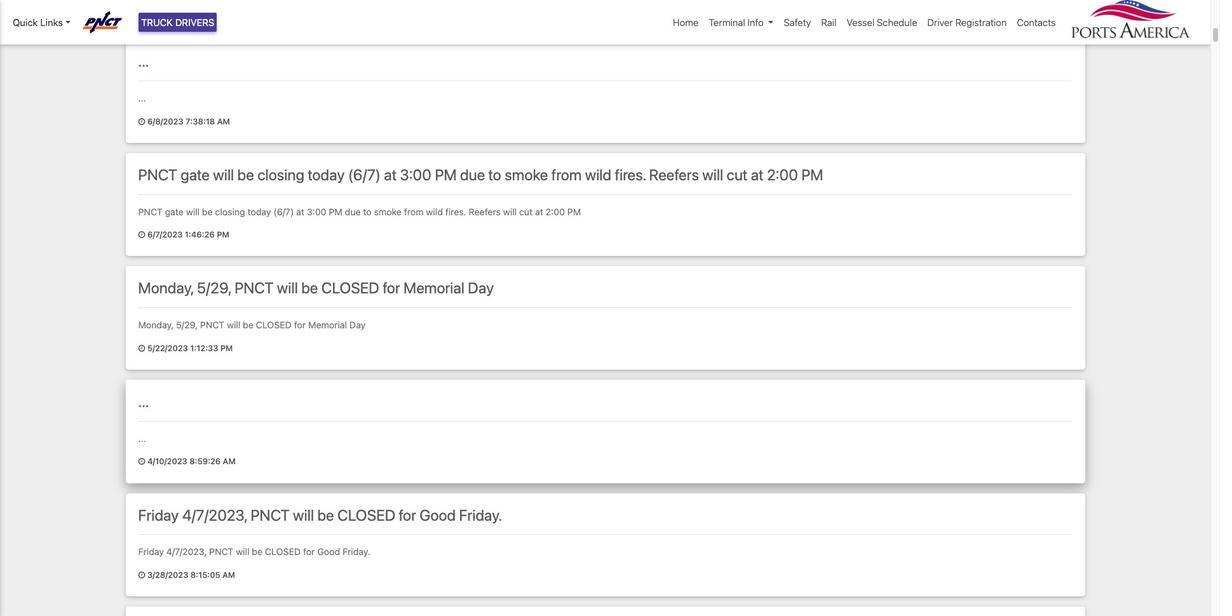 Task type: describe. For each thing, give the bounding box(es) containing it.
links
[[40, 17, 63, 28]]

2 pnct gate will be closing today (6/7) at 3:00 pm due to smoke from wild fires.  reefers will cut at 2:00 pm from the top
[[138, 206, 581, 217]]

0 horizontal spatial 2:00
[[546, 206, 565, 217]]

1 horizontal spatial cut
[[727, 166, 748, 184]]

clock o image
[[138, 572, 145, 580]]

1 vertical spatial wild
[[426, 206, 443, 217]]

1 ... from the top
[[138, 52, 149, 70]]

1:46:26
[[185, 230, 215, 240]]

1 friday 4/7/2023, pnct will be closed for good friday. from the top
[[138, 506, 502, 524]]

3/28/2023 8:15:05 am
[[145, 571, 235, 581]]

3/28/2023
[[147, 571, 188, 581]]

0 vertical spatial 4/7/2023,
[[182, 506, 247, 524]]

0 horizontal spatial due
[[345, 206, 361, 217]]

0 vertical spatial fires.
[[615, 166, 646, 184]]

driver
[[928, 17, 954, 28]]

6/8/2023
[[147, 117, 184, 126]]

6/26/2023
[[147, 3, 189, 13]]

driver registration
[[928, 17, 1007, 28]]

0 horizontal spatial today
[[248, 206, 271, 217]]

0 horizontal spatial day
[[350, 320, 366, 331]]

truck
[[141, 17, 173, 28]]

clock o image for 6/8/2023 7:38:18 am
[[138, 118, 145, 126]]

info
[[748, 17, 764, 28]]

0 vertical spatial 5/29,
[[197, 279, 231, 297]]

8:15:05
[[191, 571, 220, 581]]

1 horizontal spatial closing
[[258, 166, 305, 184]]

terminal info
[[709, 17, 764, 28]]

1 vertical spatial smoke
[[374, 206, 402, 217]]

driver registration link
[[923, 10, 1013, 35]]

1 horizontal spatial due
[[460, 166, 485, 184]]

5/22/2023
[[147, 344, 188, 353]]

am for 6/26/2023 6:57:43 am
[[224, 3, 236, 13]]

0 vertical spatial to
[[489, 166, 502, 184]]

clock o image for 4/10/2023 8:59:26 am
[[138, 459, 145, 467]]

1 horizontal spatial friday.
[[459, 506, 502, 524]]

0 horizontal spatial from
[[404, 206, 424, 217]]

2 monday, 5/29, pnct will be closed for memorial day from the top
[[138, 320, 366, 331]]

1 vertical spatial gate
[[165, 206, 184, 217]]

4/10/2023 8:59:26 am
[[145, 457, 236, 467]]

2 friday from the top
[[138, 547, 164, 558]]

contacts link
[[1013, 10, 1062, 35]]

0 horizontal spatial memorial
[[308, 320, 347, 331]]

1 horizontal spatial from
[[552, 166, 582, 184]]

0 horizontal spatial closing
[[215, 206, 245, 217]]

1 vertical spatial 3:00
[[307, 206, 327, 217]]

1 horizontal spatial (6/7)
[[348, 166, 381, 184]]

3 ... from the top
[[138, 393, 149, 411]]

1 pnct gate will be closing today (6/7) at 3:00 pm due to smoke from wild fires.  reefers will cut at 2:00 pm from the top
[[138, 166, 824, 184]]

truck drivers link
[[139, 13, 217, 32]]

1:12:33
[[190, 344, 218, 353]]

vessel schedule
[[847, 17, 918, 28]]

1 horizontal spatial day
[[468, 279, 494, 297]]

terminal
[[709, 17, 746, 28]]

clock o image for 6/7/2023 1:46:26 pm
[[138, 232, 145, 240]]

am for 4/10/2023 8:59:26 am
[[223, 457, 236, 467]]

1 friday from the top
[[138, 506, 179, 524]]

0 horizontal spatial friday.
[[343, 547, 370, 558]]



Task type: vqa. For each thing, say whether or not it's contained in the screenshot.
non
no



Task type: locate. For each thing, give the bounding box(es) containing it.
1 vertical spatial (6/7)
[[274, 206, 294, 217]]

am right 6:57:43
[[224, 3, 236, 13]]

1 vertical spatial to
[[363, 206, 372, 217]]

clock o image for 5/22/2023 1:12:33 pm
[[138, 345, 145, 353]]

friday.
[[459, 506, 502, 524], [343, 547, 370, 558]]

5/22/2023 1:12:33 pm
[[145, 344, 233, 353]]

6/8/2023 7:38:18 am
[[145, 117, 230, 126]]

quick links link
[[13, 15, 70, 30]]

home link
[[668, 10, 704, 35]]

5/29, down 1:46:26
[[197, 279, 231, 297]]

1 vertical spatial 2:00
[[546, 206, 565, 217]]

... down 5/22/2023
[[138, 393, 149, 411]]

am right 7:38:18
[[217, 117, 230, 126]]

to
[[489, 166, 502, 184], [363, 206, 372, 217]]

1 horizontal spatial to
[[489, 166, 502, 184]]

0 horizontal spatial reefers
[[469, 206, 501, 217]]

cut
[[727, 166, 748, 184], [520, 206, 533, 217]]

clock o image left 5/22/2023
[[138, 345, 145, 353]]

1 vertical spatial friday 4/7/2023, pnct will be closed for good friday.
[[138, 547, 370, 558]]

due
[[460, 166, 485, 184], [345, 206, 361, 217]]

0 vertical spatial closing
[[258, 166, 305, 184]]

drivers
[[175, 17, 214, 28]]

rail link
[[817, 10, 842, 35]]

be
[[238, 166, 254, 184], [202, 206, 213, 217], [301, 279, 318, 297], [243, 320, 254, 331], [318, 506, 334, 524], [252, 547, 263, 558]]

0 vertical spatial friday
[[138, 506, 179, 524]]

0 vertical spatial friday.
[[459, 506, 502, 524]]

1 vertical spatial fires.
[[446, 206, 467, 217]]

4 clock o image from the top
[[138, 345, 145, 353]]

quick links
[[13, 17, 63, 28]]

0 vertical spatial wild
[[585, 166, 612, 184]]

1 monday, from the top
[[138, 279, 194, 297]]

closed
[[322, 279, 380, 297], [256, 320, 292, 331], [338, 506, 396, 524], [265, 547, 301, 558]]

friday
[[138, 506, 179, 524], [138, 547, 164, 558]]

0 horizontal spatial (6/7)
[[274, 206, 294, 217]]

4/7/2023, down 8:59:26 on the bottom left of the page
[[182, 506, 247, 524]]

monday, 5/29, pnct will be closed for memorial day
[[138, 279, 494, 297], [138, 320, 366, 331]]

truck drivers
[[141, 17, 214, 28]]

0 horizontal spatial good
[[317, 547, 340, 558]]

0 vertical spatial cut
[[727, 166, 748, 184]]

gate down 7:38:18
[[181, 166, 210, 184]]

6/7/2023 1:46:26 pm
[[145, 230, 229, 240]]

3:00
[[400, 166, 432, 184], [307, 206, 327, 217]]

clock o image
[[138, 4, 145, 13], [138, 118, 145, 126], [138, 232, 145, 240], [138, 345, 145, 353], [138, 459, 145, 467]]

7:38:18
[[186, 117, 215, 126]]

0 vertical spatial gate
[[181, 166, 210, 184]]

gate
[[181, 166, 210, 184], [165, 206, 184, 217]]

today
[[308, 166, 345, 184], [248, 206, 271, 217]]

5/29,
[[197, 279, 231, 297], [176, 320, 198, 331]]

1 monday, 5/29, pnct will be closed for memorial day from the top
[[138, 279, 494, 297]]

1 vertical spatial from
[[404, 206, 424, 217]]

0 vertical spatial memorial
[[404, 279, 465, 297]]

0 vertical spatial monday,
[[138, 279, 194, 297]]

3 clock o image from the top
[[138, 232, 145, 240]]

pnct
[[138, 166, 177, 184], [138, 206, 163, 217], [235, 279, 274, 297], [200, 320, 225, 331], [251, 506, 290, 524], [209, 547, 234, 558]]

pnct gate will be closing today (6/7) at 3:00 pm due to smoke from wild fires.  reefers will cut at 2:00 pm
[[138, 166, 824, 184], [138, 206, 581, 217]]

closing
[[258, 166, 305, 184], [215, 206, 245, 217]]

1 horizontal spatial today
[[308, 166, 345, 184]]

vessel schedule link
[[842, 10, 923, 35]]

1 vertical spatial day
[[350, 320, 366, 331]]

smoke
[[505, 166, 548, 184], [374, 206, 402, 217]]

6/7/2023
[[147, 230, 183, 240]]

1 vertical spatial friday
[[138, 547, 164, 558]]

1 horizontal spatial reefers
[[650, 166, 699, 184]]

2 friday 4/7/2023, pnct will be closed for good friday. from the top
[[138, 547, 370, 558]]

friday 4/7/2023, pnct will be closed for good friday.
[[138, 506, 502, 524], [138, 547, 370, 558]]

am right 8:59:26 on the bottom left of the page
[[223, 457, 236, 467]]

2 monday, from the top
[[138, 320, 174, 331]]

rail
[[822, 17, 837, 28]]

am right 8:15:05
[[223, 571, 235, 581]]

contacts
[[1018, 17, 1056, 28]]

clock o image for 6/26/2023 6:57:43 am
[[138, 4, 145, 13]]

1 vertical spatial monday, 5/29, pnct will be closed for memorial day
[[138, 320, 366, 331]]

monday, down 6/7/2023
[[138, 279, 194, 297]]

6/26/2023 6:57:43 am
[[145, 3, 236, 13]]

am
[[224, 3, 236, 13], [217, 117, 230, 126], [223, 457, 236, 467], [223, 571, 235, 581]]

0 vertical spatial due
[[460, 166, 485, 184]]

reefers
[[650, 166, 699, 184], [469, 206, 501, 217]]

from
[[552, 166, 582, 184], [404, 206, 424, 217]]

1 vertical spatial cut
[[520, 206, 533, 217]]

0 horizontal spatial smoke
[[374, 206, 402, 217]]

for
[[383, 279, 400, 297], [294, 320, 306, 331], [399, 506, 416, 524], [303, 547, 315, 558]]

clock o image left 6/8/2023
[[138, 118, 145, 126]]

0 vertical spatial pnct gate will be closing today (6/7) at 3:00 pm due to smoke from wild fires.  reefers will cut at 2:00 pm
[[138, 166, 824, 184]]

1 vertical spatial 5/29,
[[176, 320, 198, 331]]

0 horizontal spatial to
[[363, 206, 372, 217]]

1 horizontal spatial good
[[420, 506, 456, 524]]

1 vertical spatial due
[[345, 206, 361, 217]]

safety link
[[779, 10, 817, 35]]

1 vertical spatial closing
[[215, 206, 245, 217]]

monday, up 5/22/2023
[[138, 320, 174, 331]]

0 vertical spatial from
[[552, 166, 582, 184]]

0 vertical spatial smoke
[[505, 166, 548, 184]]

0 vertical spatial (6/7)
[[348, 166, 381, 184]]

0 horizontal spatial wild
[[426, 206, 443, 217]]

friday down 4/10/2023
[[138, 506, 179, 524]]

registration
[[956, 17, 1007, 28]]

2 ... from the top
[[138, 93, 146, 104]]

gate up 6/7/2023
[[165, 206, 184, 217]]

memorial
[[404, 279, 465, 297], [308, 320, 347, 331]]

am for 3/28/2023 8:15:05 am
[[223, 571, 235, 581]]

monday,
[[138, 279, 194, 297], [138, 320, 174, 331]]

1 vertical spatial today
[[248, 206, 271, 217]]

1 vertical spatial good
[[317, 547, 340, 558]]

at
[[384, 166, 397, 184], [751, 166, 764, 184], [296, 206, 305, 217], [535, 206, 544, 217]]

will
[[213, 166, 234, 184], [703, 166, 724, 184], [186, 206, 200, 217], [504, 206, 517, 217], [277, 279, 298, 297], [227, 320, 241, 331], [293, 506, 314, 524], [236, 547, 250, 558]]

...
[[138, 52, 149, 70], [138, 93, 146, 104], [138, 393, 149, 411], [138, 433, 146, 444]]

1 vertical spatial monday,
[[138, 320, 174, 331]]

good
[[420, 506, 456, 524], [317, 547, 340, 558]]

5 clock o image from the top
[[138, 459, 145, 467]]

fires.
[[615, 166, 646, 184], [446, 206, 467, 217]]

1 vertical spatial 4/7/2023,
[[167, 547, 207, 558]]

1 vertical spatial reefers
[[469, 206, 501, 217]]

1 vertical spatial friday.
[[343, 547, 370, 558]]

0 vertical spatial good
[[420, 506, 456, 524]]

8:59:26
[[190, 457, 221, 467]]

0 horizontal spatial 3:00
[[307, 206, 327, 217]]

2 clock o image from the top
[[138, 118, 145, 126]]

wild
[[585, 166, 612, 184], [426, 206, 443, 217]]

1 horizontal spatial 2:00
[[767, 166, 799, 184]]

am for 6/8/2023 7:38:18 am
[[217, 117, 230, 126]]

1 horizontal spatial wild
[[585, 166, 612, 184]]

clock o image left 4/10/2023
[[138, 459, 145, 467]]

0 vertical spatial 2:00
[[767, 166, 799, 184]]

home
[[673, 17, 699, 28]]

2:00
[[767, 166, 799, 184], [546, 206, 565, 217]]

safety
[[784, 17, 812, 28]]

... up 4/10/2023 8:59:26 am
[[138, 433, 146, 444]]

clock o image left 6/7/2023
[[138, 232, 145, 240]]

0 vertical spatial reefers
[[650, 166, 699, 184]]

vessel
[[847, 17, 875, 28]]

... up 6/8/2023 7:38:18 am
[[138, 93, 146, 104]]

5/29, up 5/22/2023 1:12:33 pm
[[176, 320, 198, 331]]

quick
[[13, 17, 38, 28]]

6:57:43
[[191, 3, 221, 13]]

clock o image up truck
[[138, 4, 145, 13]]

1 horizontal spatial fires.
[[615, 166, 646, 184]]

(6/7)
[[348, 166, 381, 184], [274, 206, 294, 217]]

terminal info link
[[704, 10, 779, 35]]

1 horizontal spatial memorial
[[404, 279, 465, 297]]

friday up clock o image on the bottom of the page
[[138, 547, 164, 558]]

0 vertical spatial 3:00
[[400, 166, 432, 184]]

... down truck
[[138, 52, 149, 70]]

pm
[[435, 166, 457, 184], [802, 166, 824, 184], [329, 206, 343, 217], [568, 206, 581, 217], [217, 230, 229, 240], [221, 344, 233, 353]]

4/10/2023
[[147, 457, 187, 467]]

day
[[468, 279, 494, 297], [350, 320, 366, 331]]

0 horizontal spatial fires.
[[446, 206, 467, 217]]

4/7/2023, up 3/28/2023 8:15:05 am
[[167, 547, 207, 558]]

1 vertical spatial memorial
[[308, 320, 347, 331]]

4 ... from the top
[[138, 433, 146, 444]]

0 horizontal spatial cut
[[520, 206, 533, 217]]

schedule
[[877, 17, 918, 28]]

1 clock o image from the top
[[138, 4, 145, 13]]

0 vertical spatial day
[[468, 279, 494, 297]]

0 vertical spatial friday 4/7/2023, pnct will be closed for good friday.
[[138, 506, 502, 524]]

0 vertical spatial today
[[308, 166, 345, 184]]

0 vertical spatial monday, 5/29, pnct will be closed for memorial day
[[138, 279, 494, 297]]

1 vertical spatial pnct gate will be closing today (6/7) at 3:00 pm due to smoke from wild fires.  reefers will cut at 2:00 pm
[[138, 206, 581, 217]]

1 horizontal spatial smoke
[[505, 166, 548, 184]]

4/7/2023,
[[182, 506, 247, 524], [167, 547, 207, 558]]

1 horizontal spatial 3:00
[[400, 166, 432, 184]]



